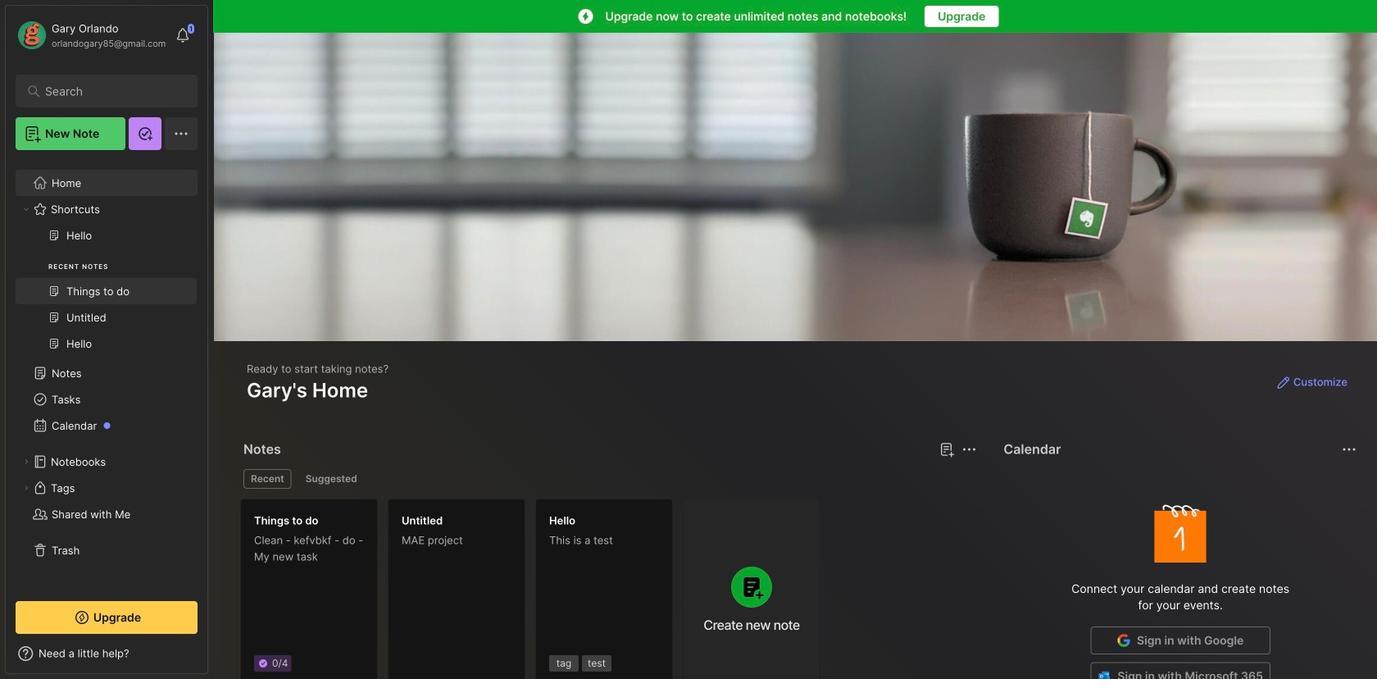Task type: describe. For each thing, give the bounding box(es) containing it.
click to collapse image
[[207, 649, 219, 668]]

tree inside main element
[[6, 160, 207, 586]]

expand tags image
[[21, 483, 31, 493]]

more actions image
[[1340, 440, 1360, 459]]

more actions image
[[960, 440, 979, 459]]

2 more actions field from the left
[[1338, 438, 1361, 461]]



Task type: locate. For each thing, give the bounding box(es) containing it.
none search field inside main element
[[45, 81, 176, 101]]

1 horizontal spatial more actions field
[[1338, 438, 1361, 461]]

tab
[[244, 469, 292, 489], [298, 469, 365, 489]]

0 horizontal spatial more actions field
[[958, 438, 981, 461]]

group
[[16, 222, 197, 367]]

tree
[[6, 160, 207, 586]]

0 horizontal spatial tab
[[244, 469, 292, 489]]

1 tab from the left
[[244, 469, 292, 489]]

tab list
[[244, 469, 975, 489]]

group inside main element
[[16, 222, 197, 367]]

row group
[[240, 499, 831, 679]]

expand notebooks image
[[21, 457, 31, 467]]

Account field
[[16, 19, 166, 52]]

2 tab from the left
[[298, 469, 365, 489]]

main element
[[0, 0, 213, 679]]

None search field
[[45, 81, 176, 101]]

Search text field
[[45, 84, 176, 99]]

More actions field
[[958, 438, 981, 461], [1338, 438, 1361, 461]]

1 horizontal spatial tab
[[298, 469, 365, 489]]

1 more actions field from the left
[[958, 438, 981, 461]]

WHAT'S NEW field
[[6, 640, 207, 667]]



Task type: vqa. For each thing, say whether or not it's contained in the screenshot.
1st 'tab' from right
yes



